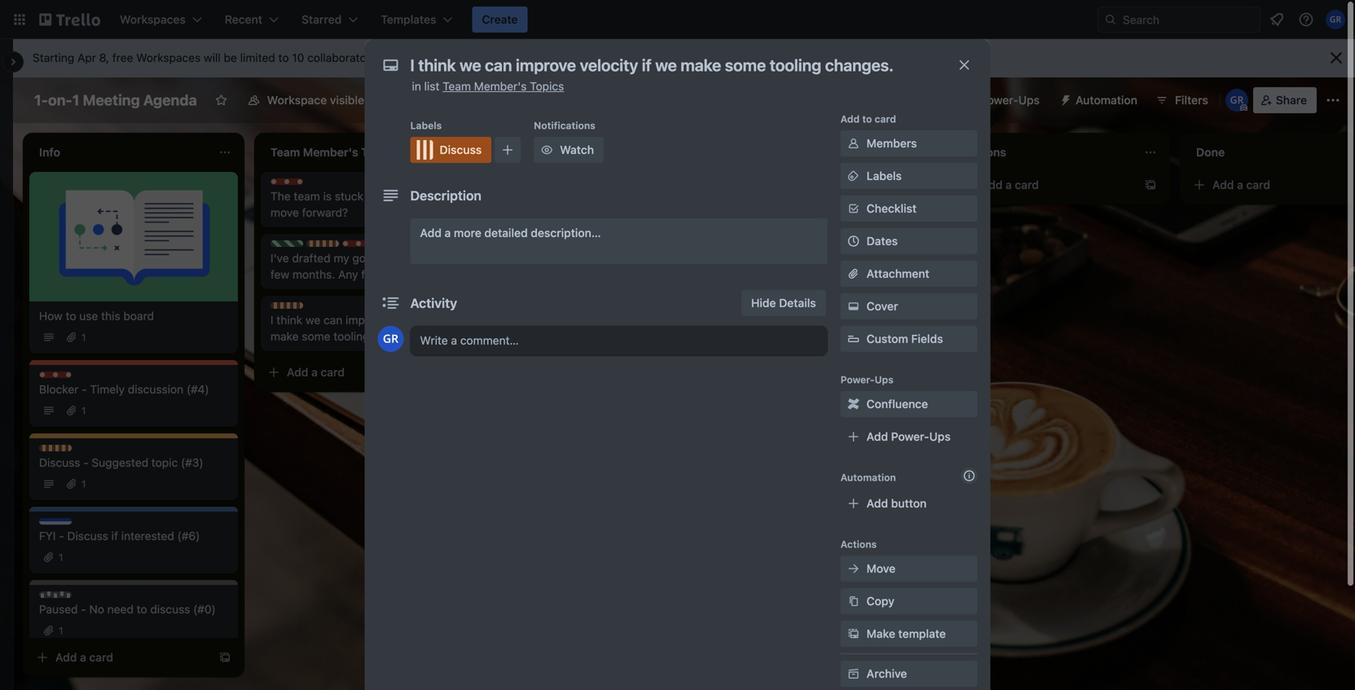 Task type: vqa. For each thing, say whether or not it's contained in the screenshot.
if within the FYI FYI - Discuss if interested (#6)
yes



Task type: locate. For each thing, give the bounding box(es) containing it.
1 down blocker blocker - timely discussion (#4)
[[82, 405, 86, 417]]

0 horizontal spatial automation
[[841, 472, 897, 483]]

this
[[101, 309, 120, 323]]

0 horizontal spatial more
[[415, 51, 442, 64]]

1 inside board name text field
[[72, 91, 79, 109]]

- up the color: black, title: "paused" element
[[59, 530, 64, 543]]

1 horizontal spatial create from template… image
[[1145, 179, 1158, 192]]

if inside the fyi fyi - discuss if interested (#6)
[[111, 530, 118, 543]]

on inside discuss can you please give feedback on the report?
[[662, 235, 676, 249]]

open information menu image
[[1299, 11, 1315, 28]]

ups up confluence
[[875, 374, 894, 386]]

sm image inside watch button
[[539, 142, 555, 158]]

on right "feedback"
[[662, 235, 676, 249]]

sm image inside the automation button
[[1053, 87, 1076, 110]]

copy
[[867, 595, 895, 608]]

0 vertical spatial color: red, title: "blocker" element
[[271, 179, 322, 191]]

color: orange, title: "discuss" element up any
[[307, 241, 360, 253]]

0 horizontal spatial can
[[324, 313, 343, 327]]

8,
[[99, 51, 109, 64]]

to left use
[[66, 309, 76, 323]]

1 vertical spatial power-
[[841, 374, 875, 386]]

2 vertical spatial sm image
[[846, 594, 862, 610]]

0 vertical spatial power-ups
[[981, 93, 1040, 107]]

automation up add button
[[841, 472, 897, 483]]

can right the how on the left top of the page
[[422, 190, 441, 203]]

fyi - discuss if interested (#6) link
[[39, 528, 228, 545]]

labels up "checklist"
[[867, 169, 902, 183]]

blocker inside blocker the team is stuck on x, how can we move forward?
[[287, 179, 322, 191]]

members link
[[841, 130, 978, 157]]

move
[[271, 206, 299, 219]]

sm image for cover
[[846, 298, 862, 315]]

discuss down timely
[[55, 446, 92, 457]]

to right the need
[[137, 603, 147, 616]]

discuss for discuss blocker fyi
[[323, 241, 360, 253]]

feedback
[[611, 235, 659, 249]]

on inside blocker the team is stuck on x, how can we move forward?
[[367, 190, 380, 203]]

discuss up description
[[440, 143, 482, 157]]

add a more detailed description… link
[[411, 219, 828, 264]]

confluence
[[867, 397, 929, 411]]

for
[[384, 252, 399, 265]]

ups up "add button" button
[[930, 430, 951, 444]]

add power-ups
[[867, 430, 951, 444]]

tooling
[[334, 330, 370, 343]]

workspaces
[[136, 51, 201, 64]]

1 horizontal spatial can
[[422, 190, 441, 203]]

color: blue, title: "fyi" element up the color: black, title: "paused" element
[[39, 519, 72, 531]]

sm image left archive
[[846, 666, 862, 682]]

- left no
[[81, 603, 86, 616]]

1 vertical spatial labels
[[867, 169, 902, 183]]

1 vertical spatial if
[[111, 530, 118, 543]]

sm image for members
[[846, 135, 862, 152]]

can inside blocker the team is stuck on x, how can we move forward?
[[422, 190, 441, 203]]

ups left the automation button
[[1019, 93, 1040, 107]]

paused - no need to discuss (#0) link
[[39, 602, 228, 618]]

sm image inside cover link
[[846, 298, 862, 315]]

automation inside button
[[1076, 93, 1138, 107]]

sm image down actions
[[846, 561, 862, 577]]

0 horizontal spatial create from template… image
[[913, 317, 926, 330]]

sm image down add to card
[[846, 135, 862, 152]]

share button
[[1254, 87, 1318, 113]]

few
[[271, 268, 290, 281]]

0 horizontal spatial ups
[[875, 374, 894, 386]]

1 sm image from the top
[[846, 168, 862, 184]]

1 vertical spatial automation
[[841, 472, 897, 483]]

cover link
[[841, 294, 978, 320]]

0 horizontal spatial if
[[111, 530, 118, 543]]

1 the from the left
[[402, 252, 419, 265]]

1 vertical spatial can
[[324, 313, 343, 327]]

if left interested
[[111, 530, 118, 543]]

1 horizontal spatial automation
[[1076, 93, 1138, 107]]

power-ups button
[[948, 87, 1050, 113]]

actions
[[841, 539, 877, 550]]

blog
[[807, 281, 830, 294]]

-
[[82, 383, 87, 396], [83, 456, 89, 470], [59, 530, 64, 543], [81, 603, 86, 616]]

0 vertical spatial sm image
[[846, 168, 862, 184]]

1 vertical spatial create from template… image
[[913, 317, 926, 330]]

2 horizontal spatial ups
[[1019, 93, 1040, 107]]

to
[[279, 51, 289, 64], [863, 113, 873, 125], [66, 309, 76, 323], [137, 603, 147, 616]]

add a card button
[[956, 172, 1135, 198], [1187, 172, 1356, 198], [724, 311, 903, 337], [261, 360, 440, 386], [29, 645, 209, 671]]

discuss left interested
[[67, 530, 108, 543]]

1 horizontal spatial power-ups
[[981, 93, 1040, 107]]

create button
[[472, 7, 528, 33]]

report?
[[522, 252, 560, 265]]

discuss for discuss discuss - suggested topic (#3)
[[55, 446, 92, 457]]

make
[[271, 330, 299, 343]]

customize views image
[[455, 92, 471, 108]]

- inside paused paused - no need to discuss (#0)
[[81, 603, 86, 616]]

attachment
[[867, 267, 930, 280]]

topic
[[152, 456, 178, 470]]

paused
[[55, 593, 90, 604], [39, 603, 78, 616]]

if down activity
[[435, 313, 441, 327]]

- left suggested
[[83, 456, 89, 470]]

- left timely
[[82, 383, 87, 396]]

drafted
[[292, 252, 331, 265]]

primary element
[[0, 0, 1356, 39]]

create from template… image
[[219, 651, 232, 664]]

0 vertical spatial labels
[[411, 120, 442, 131]]

1 down discuss discuss - suggested topic (#3)
[[82, 479, 86, 490]]

the
[[402, 252, 419, 265], [502, 252, 519, 265]]

a
[[1006, 178, 1012, 192], [1238, 178, 1244, 192], [445, 226, 451, 240], [775, 317, 781, 330], [312, 366, 318, 379], [80, 651, 86, 664]]

team member's topics link
[[443, 79, 564, 93]]

starting apr 8, free workspaces will be limited to 10 collaborators. learn more about collaborator limits
[[33, 51, 573, 64]]

sm image for copy
[[846, 594, 862, 610]]

mentor another developer link
[[734, 234, 923, 250]]

the inside discuss can you please give feedback on the report?
[[502, 252, 519, 265]]

the down can at the top
[[502, 252, 519, 265]]

discuss inside discuss i think we can improve velocity if we make some tooling changes.
[[287, 303, 324, 315]]

discuss up some
[[287, 303, 324, 315]]

power-ups inside 'button'
[[981, 93, 1040, 107]]

discuss blocker fyi
[[323, 241, 410, 253]]

color: red, title: "blocker" element
[[271, 179, 322, 191], [342, 241, 394, 253], [39, 372, 91, 384]]

0 vertical spatial power-
[[981, 93, 1019, 107]]

discuss left suggested
[[39, 456, 80, 470]]

2 horizontal spatial greg robinson (gregrobinson96) image
[[1327, 10, 1346, 29]]

stuck
[[335, 190, 364, 203]]

discuss for discuss can you please give feedback on the report?
[[519, 225, 555, 236]]

starting
[[33, 51, 74, 64]]

paused left no
[[39, 603, 78, 616]]

add inside button
[[867, 497, 889, 510]]

0 horizontal spatial on
[[367, 190, 380, 203]]

sm image for archive
[[846, 666, 862, 682]]

1 horizontal spatial color: red, title: "blocker" element
[[271, 179, 322, 191]]

member's
[[474, 79, 527, 93]]

(#4)
[[187, 383, 209, 396]]

we right the how on the left top of the page
[[444, 190, 459, 203]]

3 sm image from the top
[[846, 594, 862, 610]]

hide details
[[752, 296, 817, 310]]

sm image for automation
[[1053, 87, 1076, 110]]

search image
[[1105, 13, 1118, 26]]

0 notifications image
[[1268, 10, 1287, 29]]

will
[[204, 51, 221, 64]]

power-
[[981, 93, 1019, 107], [841, 374, 875, 386], [892, 430, 930, 444]]

0 vertical spatial ups
[[1019, 93, 1040, 107]]

create
[[482, 13, 518, 26]]

goal
[[287, 241, 308, 253]]

filters
[[1176, 93, 1209, 107]]

sm image right power-ups 'button'
[[1053, 87, 1076, 110]]

suggested
[[92, 456, 148, 470]]

- inside blocker blocker - timely discussion (#4)
[[82, 383, 87, 396]]

can inside discuss i think we can improve velocity if we make some tooling changes.
[[324, 313, 343, 327]]

0 horizontal spatial labels
[[411, 120, 442, 131]]

sm image inside members link
[[846, 135, 862, 152]]

0 vertical spatial create from template… image
[[1145, 179, 1158, 192]]

0 horizontal spatial color: red, title: "blocker" element
[[39, 372, 91, 384]]

color: orange, title: "discuss" element
[[411, 137, 492, 163], [502, 224, 555, 236], [307, 241, 360, 253], [271, 302, 324, 315], [39, 445, 92, 457]]

sm image left "copy"
[[846, 594, 862, 610]]

2 vertical spatial power-
[[892, 430, 930, 444]]

edit card image
[[448, 303, 461, 316]]

1 horizontal spatial labels
[[867, 169, 902, 183]]

2 horizontal spatial power-
[[981, 93, 1019, 107]]

fields
[[912, 332, 944, 346]]

sm image left make
[[846, 626, 862, 642]]

labels link
[[841, 163, 978, 189]]

color: blue, title: "fyi" element up feedback?
[[378, 241, 411, 253]]

1 horizontal spatial more
[[454, 226, 482, 240]]

sm image left cover on the right of the page
[[846, 298, 862, 315]]

0 horizontal spatial greg robinson (gregrobinson96) image
[[378, 326, 404, 352]]

more up list
[[415, 51, 442, 64]]

more left 'detailed'
[[454, 226, 482, 240]]

1 vertical spatial on
[[662, 235, 676, 249]]

timely
[[90, 383, 125, 396]]

the right for
[[402, 252, 419, 265]]

collaborator
[[479, 51, 542, 64]]

1 vertical spatial ups
[[875, 374, 894, 386]]

months.
[[293, 268, 335, 281]]

sm image left confluence
[[846, 396, 862, 413]]

discuss i think we can improve velocity if we make some tooling changes.
[[271, 303, 459, 343]]

2 sm image from the top
[[846, 298, 862, 315]]

1 horizontal spatial color: blue, title: "fyi" element
[[378, 241, 411, 253]]

watch
[[560, 143, 594, 157]]

about
[[445, 51, 476, 64]]

sm image inside make template link
[[846, 626, 862, 642]]

limits
[[545, 51, 573, 64]]

1 horizontal spatial on
[[662, 235, 676, 249]]

we inside blocker the team is stuck on x, how can we move forward?
[[444, 190, 459, 203]]

1 vertical spatial color: red, title: "blocker" element
[[342, 241, 394, 253]]

color: orange, title: "discuss" element up make
[[271, 302, 324, 315]]

1 vertical spatial greg robinson (gregrobinson96) image
[[1226, 89, 1249, 112]]

2 the from the left
[[502, 252, 519, 265]]

the inside i've drafted my goals for the next few months. any feedback?
[[402, 252, 419, 265]]

- inside discuss discuss - suggested topic (#3)
[[83, 456, 89, 470]]

workspace visible
[[267, 93, 364, 107]]

some
[[302, 330, 331, 343]]

1 horizontal spatial the
[[502, 252, 519, 265]]

discuss up report?
[[519, 225, 555, 236]]

sm image
[[1053, 87, 1076, 110], [846, 135, 862, 152], [539, 142, 555, 158], [846, 396, 862, 413], [846, 561, 862, 577], [846, 626, 862, 642], [846, 666, 862, 682]]

button
[[892, 497, 927, 510]]

discuss for discuss
[[440, 143, 482, 157]]

discuss inside discuss can you please give feedback on the report?
[[519, 225, 555, 236]]

0 horizontal spatial the
[[402, 252, 419, 265]]

sm image inside labels "link"
[[846, 168, 862, 184]]

color: orange, title: "discuss" element down timely
[[39, 445, 92, 457]]

sm image inside copy link
[[846, 594, 862, 610]]

team
[[443, 79, 471, 93]]

star or unstar board image
[[215, 94, 228, 107]]

1 horizontal spatial ups
[[930, 430, 951, 444]]

None text field
[[402, 51, 940, 80]]

blocker
[[287, 179, 322, 191], [359, 241, 394, 253], [55, 373, 91, 384], [39, 383, 79, 396]]

collaborators.
[[307, 51, 380, 64]]

0 vertical spatial automation
[[1076, 93, 1138, 107]]

- inside the fyi fyi - discuss if interested (#6)
[[59, 530, 64, 543]]

sm image inside archive link
[[846, 666, 862, 682]]

fyi
[[395, 241, 410, 253], [55, 519, 70, 531], [39, 530, 56, 543]]

2 vertical spatial ups
[[930, 430, 951, 444]]

1 horizontal spatial power-
[[892, 430, 930, 444]]

can up some
[[324, 313, 343, 327]]

sm image down add to card
[[846, 168, 862, 184]]

limited
[[240, 51, 275, 64]]

2 vertical spatial color: red, title: "blocker" element
[[39, 372, 91, 384]]

x,
[[383, 190, 394, 203]]

another
[[774, 235, 815, 249]]

sm image inside the move link
[[846, 561, 862, 577]]

sm image
[[846, 168, 862, 184], [846, 298, 862, 315], [846, 594, 862, 610]]

1 horizontal spatial if
[[435, 313, 441, 327]]

mentor another developer
[[734, 235, 870, 249]]

description…
[[531, 226, 601, 240]]

paused paused - no need to discuss (#0)
[[39, 593, 216, 616]]

free
[[112, 51, 133, 64]]

color: blue, title: "fyi" element
[[378, 241, 411, 253], [39, 519, 72, 531]]

1-
[[34, 91, 48, 109]]

learn
[[383, 51, 412, 64]]

greg robinson (gregrobinson96) image
[[1327, 10, 1346, 29], [1226, 89, 1249, 112], [378, 326, 404, 352]]

1 vertical spatial more
[[454, 226, 482, 240]]

0 vertical spatial if
[[435, 313, 441, 327]]

move
[[867, 562, 896, 576]]

labels down list
[[411, 120, 442, 131]]

we down activity
[[444, 313, 459, 327]]

sm image left watch
[[539, 142, 555, 158]]

automation left the filters button
[[1076, 93, 1138, 107]]

discuss for discuss i think we can improve velocity if we make some tooling changes.
[[287, 303, 324, 315]]

cover
[[867, 300, 899, 313]]

we
[[444, 190, 459, 203], [306, 313, 321, 327], [444, 313, 459, 327]]

sm image for watch
[[539, 142, 555, 158]]

1 right 1-
[[72, 91, 79, 109]]

color: orange, title: "discuss" element up report?
[[502, 224, 555, 236]]

discuss up any
[[323, 241, 360, 253]]

discussion
[[128, 383, 184, 396]]

1 vertical spatial sm image
[[846, 298, 862, 315]]

make template
[[867, 627, 946, 641]]

0 vertical spatial on
[[367, 190, 380, 203]]

0 horizontal spatial power-ups
[[841, 374, 894, 386]]

on left x, on the left of the page
[[367, 190, 380, 203]]

1 vertical spatial color: blue, title: "fyi" element
[[39, 519, 72, 531]]

power-ups
[[981, 93, 1040, 107], [841, 374, 894, 386]]

create from template… image
[[1145, 179, 1158, 192], [913, 317, 926, 330]]

0 vertical spatial can
[[422, 190, 441, 203]]

give
[[586, 235, 607, 249]]



Task type: describe. For each thing, give the bounding box(es) containing it.
0 vertical spatial more
[[415, 51, 442, 64]]

2 vertical spatial greg robinson (gregrobinson96) image
[[378, 326, 404, 352]]

can
[[502, 235, 523, 249]]

color: orange, title: "discuss" element for discuss - suggested topic (#3)
[[39, 445, 92, 457]]

in
[[412, 79, 421, 93]]

team
[[294, 190, 320, 203]]

color: orange, title: "discuss" element for i think we can improve velocity if we make some tooling changes.
[[271, 302, 324, 315]]

archive
[[867, 667, 908, 681]]

- for paused
[[81, 603, 86, 616]]

color: red, title: "blocker" element for the team is stuck on x, how can we move forward?
[[271, 179, 322, 191]]

activity
[[411, 296, 457, 311]]

(#6)
[[177, 530, 200, 543]]

show menu image
[[1326, 92, 1342, 108]]

blocker blocker - timely discussion (#4)
[[39, 373, 209, 396]]

labels inside "link"
[[867, 169, 902, 183]]

meeting
[[83, 91, 140, 109]]

how to use this board link
[[39, 308, 228, 324]]

sm image for move
[[846, 561, 862, 577]]

custom fields
[[867, 332, 944, 346]]

1 up the color: black, title: "paused" element
[[59, 552, 63, 563]]

1 horizontal spatial greg robinson (gregrobinson96) image
[[1226, 89, 1249, 112]]

the team is stuck on x, how can we move forward? link
[[271, 188, 460, 221]]

1 down the color: black, title: "paused" element
[[59, 625, 63, 637]]

i've drafted my goals for the next few months. any feedback? link
[[271, 250, 460, 283]]

paused left the need
[[55, 593, 90, 604]]

developer
[[818, 235, 870, 249]]

power- inside 'button'
[[981, 93, 1019, 107]]

ups inside 'button'
[[1019, 93, 1040, 107]]

blocker - timely discussion (#4) link
[[39, 382, 228, 398]]

improve
[[346, 313, 388, 327]]

be
[[224, 51, 237, 64]]

dates
[[867, 234, 898, 248]]

if inside discuss i think we can improve velocity if we make some tooling changes.
[[435, 313, 441, 327]]

on-
[[48, 91, 72, 109]]

fyi fyi - discuss if interested (#6)
[[39, 519, 200, 543]]

apr
[[77, 51, 96, 64]]

board
[[123, 309, 154, 323]]

discuss discuss - suggested topic (#3)
[[39, 446, 204, 470]]

2 horizontal spatial color: red, title: "blocker" element
[[342, 241, 394, 253]]

custom fields button
[[841, 331, 978, 347]]

- for fyi
[[59, 530, 64, 543]]

watch button
[[534, 137, 604, 163]]

color: red, title: "blocker" element for blocker - timely discussion (#4)
[[39, 372, 91, 384]]

to up members
[[863, 113, 873, 125]]

color: green, title: "goal" element
[[271, 241, 308, 253]]

discuss inside the fyi fyi - discuss if interested (#6)
[[67, 530, 108, 543]]

dates button
[[841, 228, 978, 254]]

members
[[867, 137, 917, 150]]

changes.
[[373, 330, 421, 343]]

velocity
[[391, 313, 432, 327]]

discuss
[[150, 603, 190, 616]]

filters button
[[1151, 87, 1214, 113]]

add button button
[[841, 491, 978, 517]]

0 horizontal spatial power-
[[841, 374, 875, 386]]

1 vertical spatial power-ups
[[841, 374, 894, 386]]

discuss can you please give feedback on the report?
[[502, 225, 676, 265]]

0 vertical spatial color: blue, title: "fyi" element
[[378, 241, 411, 253]]

feedback?
[[361, 268, 416, 281]]

custom
[[867, 332, 909, 346]]

to inside paused paused - no need to discuss (#0)
[[137, 603, 147, 616]]

Board name text field
[[26, 87, 205, 113]]

i think we can improve velocity if we make some tooling changes. link
[[271, 312, 460, 345]]

make
[[867, 627, 896, 641]]

we up some
[[306, 313, 321, 327]]

workspace
[[267, 93, 327, 107]]

please
[[548, 235, 583, 249]]

checklist button
[[841, 196, 978, 222]]

share
[[1277, 93, 1308, 107]]

any
[[338, 268, 358, 281]]

1 down use
[[82, 332, 86, 343]]

color: black, title: "paused" element
[[39, 592, 90, 604]]

color: orange, title: "discuss" element for can you please give feedback on the report?
[[502, 224, 555, 236]]

Write a comment text field
[[411, 326, 828, 355]]

add to card
[[841, 113, 897, 125]]

template
[[899, 627, 946, 641]]

to left the 10
[[279, 51, 289, 64]]

hide
[[752, 296, 776, 310]]

0 horizontal spatial color: blue, title: "fyi" element
[[39, 519, 72, 531]]

use
[[79, 309, 98, 323]]

- for blocker
[[82, 383, 87, 396]]

description
[[411, 188, 482, 203]]

topics
[[530, 79, 564, 93]]

move link
[[841, 556, 978, 582]]

1-on-1 meeting agenda
[[34, 91, 197, 109]]

blocker the team is stuck on x, how can we move forward?
[[271, 179, 459, 219]]

0 vertical spatial greg robinson (gregrobinson96) image
[[1327, 10, 1346, 29]]

(#0)
[[193, 603, 216, 616]]

color: orange, title: "discuss" element up description
[[411, 137, 492, 163]]

you
[[526, 235, 545, 249]]

sm image for labels
[[846, 168, 862, 184]]

best
[[734, 281, 757, 294]]

goals
[[353, 252, 381, 265]]

discuss - suggested topic (#3) link
[[39, 455, 228, 471]]

automation button
[[1053, 87, 1148, 113]]

Search field
[[1118, 7, 1260, 32]]

interested
[[121, 530, 174, 543]]

10
[[292, 51, 304, 64]]

sm image for make template
[[846, 626, 862, 642]]

make template link
[[841, 621, 978, 647]]

- for discuss
[[83, 456, 89, 470]]

my
[[334, 252, 349, 265]]

think
[[277, 313, 303, 327]]

workspace visible button
[[238, 87, 374, 113]]

learn more about collaborator limits link
[[383, 51, 573, 64]]

sm image for confluence
[[846, 396, 862, 413]]

add power-ups link
[[841, 424, 978, 450]]

how
[[39, 309, 63, 323]]

i
[[271, 313, 274, 327]]



